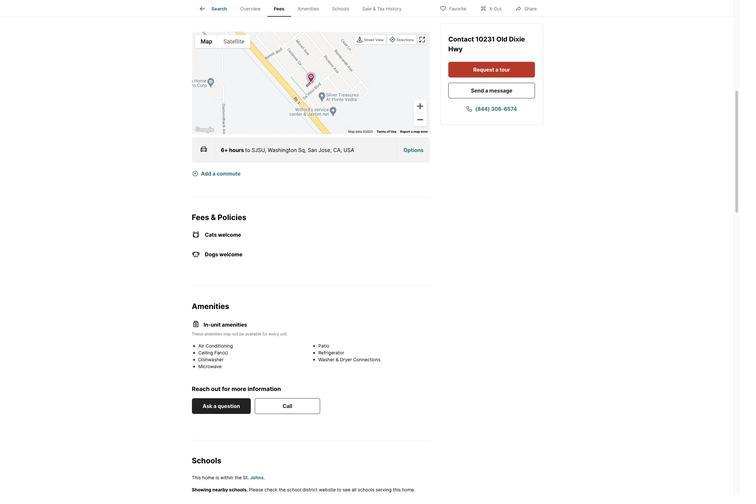 Task type: locate. For each thing, give the bounding box(es) containing it.
directions button
[[388, 36, 416, 44]]

dixie
[[509, 35, 525, 43]]

usa
[[344, 147, 354, 153]]

to right hours
[[245, 147, 250, 153]]

fees & policies
[[192, 213, 247, 222]]

showing
[[192, 487, 211, 493]]

ask a question
[[203, 403, 240, 410]]

share button
[[510, 1, 543, 15]]

1 horizontal spatial schools
[[332, 6, 349, 12]]

washer
[[319, 357, 335, 363]]

schools
[[332, 6, 349, 12], [192, 456, 221, 466]]

favorite button
[[435, 1, 472, 15]]

the left st.
[[235, 475, 242, 481]]

information
[[248, 386, 281, 393]]

this
[[192, 475, 201, 481]]

map left data
[[349, 130, 355, 133]]

call
[[283, 403, 292, 410]]

welcome right dogs
[[220, 251, 243, 258]]

for left every
[[263, 332, 268, 337]]

0 vertical spatial &
[[373, 6, 376, 12]]

0 horizontal spatial schools
[[192, 456, 221, 466]]

0 horizontal spatial fees
[[192, 213, 209, 222]]

overview
[[240, 6, 261, 12]]

to
[[245, 147, 250, 153], [337, 487, 342, 493]]

a for message
[[485, 87, 488, 94]]

amenities down in-
[[204, 332, 222, 337]]

a left map
[[411, 130, 413, 133]]

microwave
[[198, 364, 222, 370]]

amenities up the not
[[222, 322, 247, 328]]

fees inside tab
[[274, 6, 285, 12]]

this home is within the st. johns .
[[192, 475, 265, 481]]

1 vertical spatial fees
[[192, 213, 209, 222]]

0 vertical spatial unit
[[211, 322, 221, 328]]

school
[[287, 487, 301, 493]]

map
[[201, 38, 212, 45], [349, 130, 355, 133]]

be
[[239, 332, 244, 337]]

0 horizontal spatial &
[[211, 213, 216, 222]]

a left tour
[[496, 66, 499, 73]]

(844) 306-6574 button
[[448, 101, 535, 117]]

unit right every
[[280, 332, 287, 337]]

a right ask
[[214, 403, 217, 410]]

1 vertical spatial amenities
[[192, 302, 229, 311]]

report a map error
[[400, 130, 428, 133]]

dryer
[[340, 357, 352, 363]]

a for map
[[411, 130, 413, 133]]

& left the tax at the top
[[373, 6, 376, 12]]

amenities right fees tab in the top of the page
[[298, 6, 319, 12]]

.
[[264, 475, 265, 481]]

1 vertical spatial &
[[211, 213, 216, 222]]

0 vertical spatial the
[[235, 475, 242, 481]]

0 horizontal spatial amenities
[[192, 302, 229, 311]]

directions
[[397, 38, 414, 42]]

search
[[212, 6, 227, 12]]

schools left 'sale'
[[332, 6, 349, 12]]

welcome down policies
[[218, 232, 241, 238]]

satellite
[[224, 38, 245, 45]]

0 vertical spatial map
[[201, 38, 212, 45]]

favorite
[[449, 6, 467, 11]]

fees right overview
[[274, 6, 285, 12]]

a right send
[[485, 87, 488, 94]]

0 vertical spatial welcome
[[218, 232, 241, 238]]

fan(s)
[[214, 350, 228, 356]]

tab list
[[192, 0, 414, 17]]

map data ©2023
[[349, 130, 373, 133]]

0 vertical spatial schools
[[332, 6, 349, 12]]

a right add
[[213, 170, 216, 177]]

for
[[263, 332, 268, 337], [222, 386, 230, 393]]

menu bar
[[195, 35, 250, 48]]

terms of use
[[377, 130, 397, 133]]

tour
[[500, 66, 510, 73]]

amenities
[[298, 6, 319, 12], [192, 302, 229, 311]]

10231 old dixie hwy
[[448, 35, 525, 53]]

1 vertical spatial welcome
[[220, 251, 243, 258]]

0 horizontal spatial map
[[201, 38, 212, 45]]

old
[[497, 35, 508, 43]]

street
[[364, 38, 375, 42]]

to left see
[[337, 487, 342, 493]]

cats
[[205, 232, 217, 238]]

map for map data ©2023
[[349, 130, 355, 133]]

0 vertical spatial to
[[245, 147, 250, 153]]

dogs welcome
[[205, 251, 243, 258]]

reach out for more information
[[192, 386, 281, 393]]

©2023
[[363, 130, 373, 133]]

dishwasher
[[198, 357, 224, 363]]

send a message
[[471, 87, 513, 94]]

0 vertical spatial amenities
[[222, 322, 247, 328]]

amenities tab
[[291, 1, 326, 17]]

policies
[[218, 213, 247, 222]]

0 horizontal spatial unit
[[211, 322, 221, 328]]

10231
[[476, 35, 495, 43]]

jose,
[[319, 147, 332, 153]]

0 vertical spatial fees
[[274, 6, 285, 12]]

call link
[[255, 398, 320, 414]]

0 horizontal spatial for
[[222, 386, 230, 393]]

may
[[223, 332, 231, 337]]

cats welcome
[[205, 232, 241, 238]]

amenities up in-
[[192, 302, 229, 311]]

1 horizontal spatial map
[[349, 130, 355, 133]]

fees up cats
[[192, 213, 209, 222]]

1 vertical spatial map
[[349, 130, 355, 133]]

unit up conditioning
[[211, 322, 221, 328]]

hours
[[229, 147, 244, 153]]

schools up the home
[[192, 456, 221, 466]]

satellite button
[[218, 35, 250, 48]]

report a map error link
[[400, 130, 428, 133]]

1 vertical spatial unit
[[280, 332, 287, 337]]

available
[[245, 332, 261, 337]]

& left dryer
[[336, 357, 339, 363]]

0 vertical spatial amenities
[[298, 6, 319, 12]]

a
[[496, 66, 499, 73], [485, 87, 488, 94], [411, 130, 413, 133], [213, 170, 216, 177], [214, 403, 217, 410]]

1 horizontal spatial fees
[[274, 6, 285, 12]]

dogs
[[205, 251, 218, 258]]

& inside tab
[[373, 6, 376, 12]]

for right out
[[222, 386, 230, 393]]

& up cats
[[211, 213, 216, 222]]

1 horizontal spatial &
[[336, 357, 339, 363]]

serving
[[376, 487, 392, 493]]

ask a question button
[[192, 398, 251, 414]]

terms of use link
[[377, 130, 397, 133]]

schools
[[358, 487, 375, 493]]

2 horizontal spatial &
[[373, 6, 376, 12]]

welcome
[[218, 232, 241, 238], [220, 251, 243, 258]]

schools inside schools tab
[[332, 6, 349, 12]]

message
[[490, 87, 513, 94]]

1 horizontal spatial amenities
[[298, 6, 319, 12]]

every
[[269, 332, 279, 337]]

map inside popup button
[[201, 38, 212, 45]]

1 horizontal spatial for
[[263, 332, 268, 337]]

johns
[[250, 475, 264, 481]]

san
[[308, 147, 317, 153]]

fees tab
[[267, 1, 291, 17]]

in-unit amenities
[[204, 322, 247, 328]]

map left satellite popup button
[[201, 38, 212, 45]]

1 vertical spatial amenities
[[204, 332, 222, 337]]

2 vertical spatial &
[[336, 357, 339, 363]]

google image
[[194, 126, 215, 134]]

1 vertical spatial to
[[337, 487, 342, 493]]

1 vertical spatial the
[[279, 487, 286, 493]]

fees
[[274, 6, 285, 12], [192, 213, 209, 222]]

these
[[192, 332, 203, 337]]

contact
[[448, 35, 476, 43]]

1 vertical spatial for
[[222, 386, 230, 393]]

reach
[[192, 386, 210, 393]]

these amenities may not be available for every unit
[[192, 332, 287, 337]]

amenities
[[222, 322, 247, 328], [204, 332, 222, 337]]

the right "check"
[[279, 487, 286, 493]]



Task type: describe. For each thing, give the bounding box(es) containing it.
not
[[232, 332, 238, 337]]

in-
[[204, 322, 211, 328]]

0 vertical spatial for
[[263, 332, 268, 337]]

(844) 306-6574
[[476, 106, 517, 112]]

nearby
[[212, 487, 228, 493]]

& for tax
[[373, 6, 376, 12]]

history
[[386, 6, 402, 12]]

1 horizontal spatial unit
[[280, 332, 287, 337]]

connections
[[353, 357, 381, 363]]

st.
[[243, 475, 249, 481]]

6+ hours to sjsu, washington sq, san jose, ca, usa
[[221, 147, 354, 153]]

district
[[303, 487, 318, 493]]

of
[[387, 130, 390, 133]]

street view
[[364, 38, 384, 42]]

send a message button
[[448, 83, 535, 98]]

x-out button
[[475, 1, 507, 15]]

see
[[343, 487, 351, 493]]

amenities inside tab
[[298, 6, 319, 12]]

options
[[404, 147, 424, 153]]

request
[[473, 66, 494, 73]]

fees for fees & policies
[[192, 213, 209, 222]]

1 horizontal spatial the
[[279, 487, 286, 493]]

sale
[[363, 6, 372, 12]]

ceiling
[[198, 350, 213, 356]]

sale & tax history tab
[[356, 1, 408, 17]]

request a tour
[[473, 66, 510, 73]]

map for map
[[201, 38, 212, 45]]

more
[[232, 386, 246, 393]]

air conditioning ceiling fan(s) dishwasher microwave
[[198, 343, 233, 370]]

welcome for dogs welcome
[[220, 251, 243, 258]]

terms
[[377, 130, 386, 133]]

map region
[[191, 0, 443, 147]]

call button
[[255, 398, 320, 414]]

(844)
[[476, 106, 490, 112]]

ca,
[[333, 147, 342, 153]]

map
[[414, 130, 420, 133]]

data
[[356, 130, 362, 133]]

overview tab
[[234, 1, 267, 17]]

schools tab
[[326, 1, 356, 17]]

patio
[[319, 343, 330, 349]]

is
[[216, 475, 219, 481]]

refrigerator
[[319, 350, 344, 356]]

out
[[211, 386, 221, 393]]

all
[[352, 487, 357, 493]]

map button
[[195, 35, 218, 48]]

tab list containing search
[[192, 0, 414, 17]]

1 horizontal spatial to
[[337, 487, 342, 493]]

0 horizontal spatial the
[[235, 475, 242, 481]]

306-
[[491, 106, 504, 112]]

0 horizontal spatial to
[[245, 147, 250, 153]]

fees for fees
[[274, 6, 285, 12]]

home.
[[402, 487, 416, 493]]

a for question
[[214, 403, 217, 410]]

a for tour
[[496, 66, 499, 73]]

street view button
[[355, 36, 386, 44]]

(844) 306-6574 link
[[448, 101, 535, 117]]

conditioning
[[206, 343, 233, 349]]

a for commute
[[213, 170, 216, 177]]

add a commute
[[201, 170, 241, 177]]

check
[[265, 487, 278, 493]]

welcome for cats welcome
[[218, 232, 241, 238]]

within
[[220, 475, 234, 481]]

air
[[198, 343, 204, 349]]

x-
[[490, 6, 494, 11]]

use
[[391, 130, 397, 133]]

error
[[421, 130, 428, 133]]

please
[[249, 487, 263, 493]]

st. johns link
[[243, 475, 264, 481]]

commute
[[217, 170, 241, 177]]

sale & tax history
[[363, 6, 402, 12]]

menu bar containing map
[[195, 35, 250, 48]]

report
[[400, 130, 410, 133]]

tax
[[377, 6, 385, 12]]

schools.
[[229, 487, 248, 493]]

website
[[319, 487, 336, 493]]

1 vertical spatial schools
[[192, 456, 221, 466]]

out
[[494, 6, 502, 11]]

washington
[[268, 147, 297, 153]]

6+
[[221, 147, 228, 153]]

patio refrigerator washer & dryer connections
[[319, 343, 381, 363]]

sq,
[[298, 147, 306, 153]]

ask
[[203, 403, 212, 410]]

home
[[202, 475, 214, 481]]

x-out
[[490, 6, 502, 11]]

search link
[[199, 5, 227, 13]]

& inside patio refrigerator washer & dryer connections
[[336, 357, 339, 363]]

& for policies
[[211, 213, 216, 222]]



Task type: vqa. For each thing, say whether or not it's contained in the screenshot.
Overview
yes



